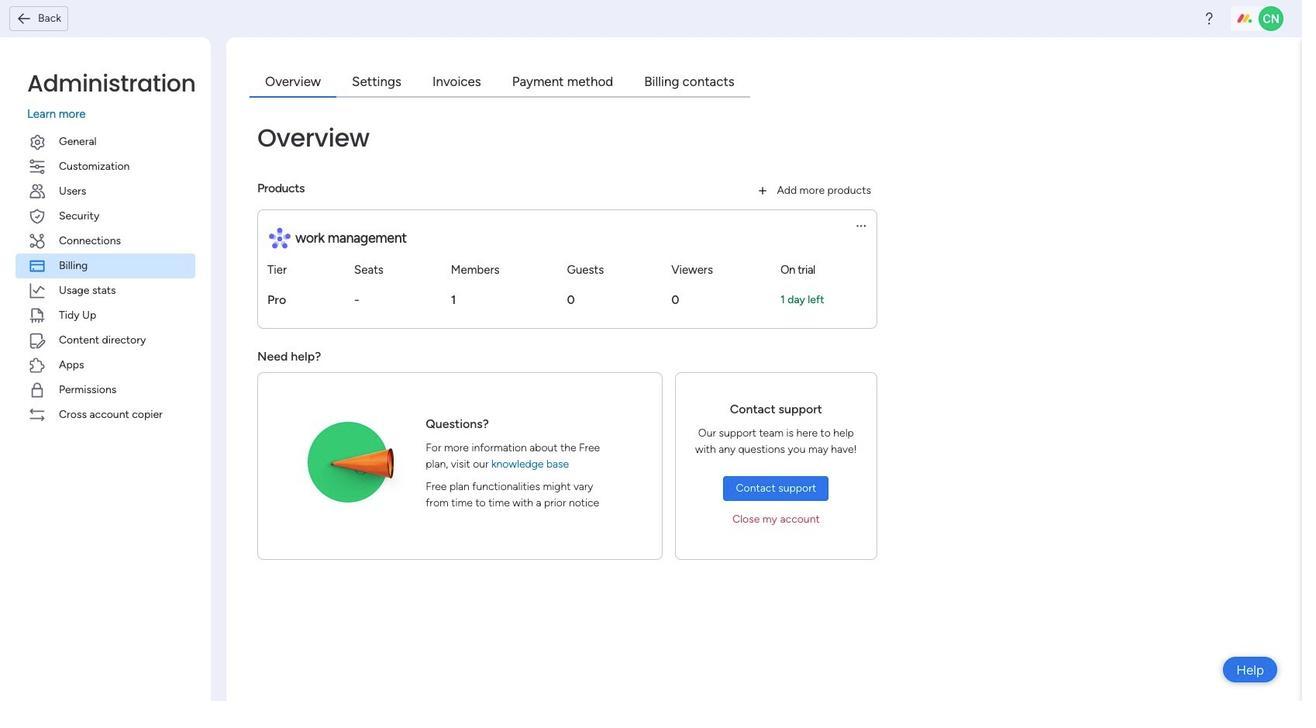 Task type: locate. For each thing, give the bounding box(es) containing it.
super center image
[[308, 414, 414, 510]]

cool name image
[[1259, 6, 1284, 31]]

back to workspace image
[[16, 11, 32, 26]]



Task type: vqa. For each thing, say whether or not it's contained in the screenshot.
Help Icon on the top right
yes



Task type: describe. For each thing, give the bounding box(es) containing it.
help image
[[1202, 11, 1218, 26]]



